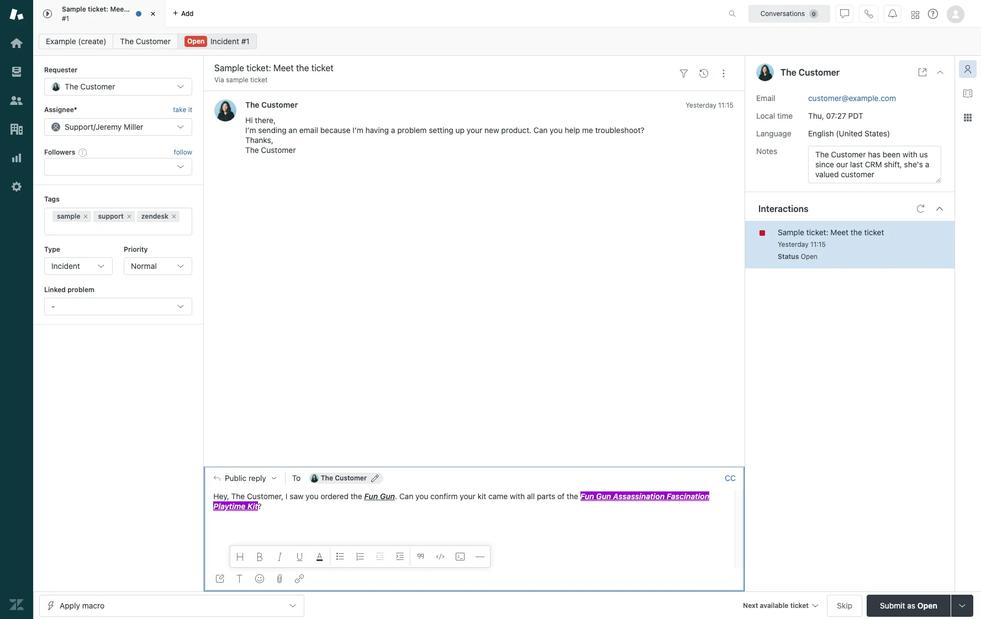 Task type: describe. For each thing, give the bounding box(es) containing it.
07:27
[[827, 111, 847, 120]]

support / jeremy miller
[[65, 122, 143, 131]]

sample for sample ticket: meet the ticket #1
[[62, 5, 86, 13]]

an
[[289, 126, 297, 135]]

sample ticket: meet the ticket #1
[[62, 5, 159, 22]]

the inside public reply composer text field
[[231, 492, 245, 502]]

code block (ctrl shift 6) image
[[456, 553, 465, 562]]

local
[[757, 111, 776, 120]]

it
[[188, 106, 192, 114]]

your inside public reply composer text field
[[460, 492, 476, 502]]

edit user image
[[371, 475, 379, 483]]

filter image
[[680, 69, 689, 78]]

new
[[485, 126, 500, 135]]

reply
[[249, 474, 266, 483]]

horizontal rule (cmd shift l) image
[[476, 553, 485, 562]]

zendesk products image
[[912, 11, 920, 19]]

linked
[[44, 286, 66, 294]]

local time
[[757, 111, 793, 120]]

view more details image
[[919, 68, 928, 77]]

code span (ctrl shift 5) image
[[436, 553, 445, 562]]

ticket actions image
[[720, 69, 729, 78]]

pdt
[[849, 111, 864, 120]]

thu, 07:27 pdt
[[809, 111, 864, 120]]

gun for .
[[380, 492, 395, 502]]

confirm
[[431, 492, 458, 502]]

button displays agent's chat status as invisible. image
[[841, 9, 850, 18]]

0 vertical spatial yesterday 11:15 text field
[[686, 101, 734, 110]]

2 i'm from the left
[[353, 126, 364, 135]]

open inside sample ticket: meet the ticket yesterday 11:15 status open
[[801, 252, 818, 261]]

ticket inside sample ticket: meet the ticket #1
[[141, 5, 159, 13]]

linked problem
[[44, 286, 94, 294]]

ordered
[[321, 492, 349, 502]]

the inside sample ticket: meet the ticket yesterday 11:15 status open
[[851, 227, 863, 237]]

came
[[489, 492, 508, 502]]

email
[[757, 93, 776, 103]]

ticket: for sample ticket: meet the ticket #1
[[88, 5, 108, 13]]

available
[[760, 602, 789, 610]]

?
[[258, 502, 264, 512]]

add
[[181, 9, 194, 17]]

ticket inside dropdown button
[[791, 602, 809, 610]]

example (create)
[[46, 36, 106, 46]]

the customer link inside "secondary" element
[[113, 34, 178, 49]]

public
[[225, 474, 247, 483]]

1 i'm from the left
[[245, 126, 256, 135]]

sample ticket: meet the ticket yesterday 11:15 status open
[[778, 227, 885, 261]]

hi there, i'm sending an email because i'm having a problem setting up your new product. can you help me troubleshoot? thanks, the customer
[[245, 116, 645, 155]]

customer left edit user 'image'
[[335, 474, 367, 483]]

submit as open
[[881, 601, 938, 611]]

assassination
[[614, 492, 665, 502]]

tags
[[44, 195, 60, 204]]

macro
[[82, 601, 105, 611]]

1 horizontal spatial the customer link
[[245, 100, 298, 110]]

the up hi
[[245, 100, 260, 110]]

/
[[93, 122, 96, 131]]

close image
[[936, 68, 945, 77]]

fun gun . can you confirm your kit came with all parts of the
[[364, 492, 581, 502]]

hi
[[245, 116, 253, 125]]

fun for assassination
[[581, 492, 595, 502]]

priority
[[124, 245, 148, 253]]

format text image
[[235, 575, 244, 584]]

the customer up ordered
[[321, 474, 367, 483]]

skip button
[[828, 595, 863, 617]]

-
[[51, 302, 55, 311]]

0 vertical spatial 11:15
[[719, 101, 734, 110]]

product.
[[502, 126, 532, 135]]

with
[[510, 492, 525, 502]]

fun gun assassination fascination playtime kit
[[214, 492, 710, 512]]

decrease indent (cmd [) image
[[376, 553, 385, 562]]

customer@example.com image
[[310, 474, 319, 483]]

email
[[299, 126, 318, 135]]

remove image for zendesk
[[171, 213, 177, 220]]

requester element
[[44, 78, 192, 96]]

i
[[286, 492, 288, 502]]

public reply
[[225, 474, 266, 483]]

zendesk
[[141, 212, 169, 220]]

user image
[[757, 64, 774, 81]]

customer inside "secondary" element
[[136, 36, 171, 46]]

the customer inside requester element
[[65, 82, 115, 91]]

secondary element
[[33, 30, 982, 53]]

jeremy
[[96, 122, 122, 131]]

the inside "secondary" element
[[120, 36, 134, 46]]

incident #1
[[211, 36, 250, 46]]

(create)
[[78, 36, 106, 46]]

parts
[[537, 492, 556, 502]]

organizations image
[[9, 122, 24, 137]]

get started image
[[9, 36, 24, 50]]

sample for sample ticket: meet the ticket yesterday 11:15 status open
[[778, 227, 805, 237]]

0 vertical spatial sample
[[226, 76, 249, 84]]

ticket: for sample ticket: meet the ticket yesterday 11:15 status open
[[807, 227, 829, 237]]

#1 inside "secondary" element
[[241, 36, 250, 46]]

gun for assassination
[[596, 492, 612, 502]]

cc button
[[725, 474, 736, 484]]

Public reply composer text field
[[209, 491, 732, 514]]

remove image for support
[[126, 213, 133, 220]]

kit
[[248, 502, 258, 512]]

tabs tab list
[[33, 0, 718, 28]]

incident button
[[44, 258, 113, 275]]

add link (cmd k) image
[[295, 575, 304, 584]]

example
[[46, 36, 76, 46]]

assignee*
[[44, 106, 77, 114]]

get help image
[[929, 9, 939, 19]]

add attachment image
[[275, 575, 284, 584]]

notes
[[757, 146, 778, 156]]

there,
[[255, 116, 276, 125]]

take it
[[173, 106, 192, 114]]

sending
[[258, 126, 287, 135]]

(united
[[837, 129, 863, 138]]

as
[[908, 601, 916, 611]]

main element
[[0, 0, 33, 620]]

type
[[44, 245, 60, 253]]

1 vertical spatial yesterday 11:15 text field
[[778, 240, 826, 249]]

time
[[778, 111, 793, 120]]

tab containing sample ticket: meet the ticket
[[33, 0, 166, 28]]

followers element
[[44, 158, 192, 176]]

increase indent (cmd ]) image
[[396, 553, 405, 562]]

the inside sample ticket: meet the ticket #1
[[128, 5, 139, 13]]

linked problem element
[[44, 298, 192, 316]]

open inside "secondary" element
[[187, 37, 205, 45]]

the right customer@example.com image
[[321, 474, 333, 483]]

next
[[744, 602, 759, 610]]



Task type: vqa. For each thing, say whether or not it's contained in the screenshot.
Tisha Morrel in the "Requester" element
no



Task type: locate. For each thing, give the bounding box(es) containing it.
having
[[366, 126, 389, 135]]

customer down close image
[[136, 36, 171, 46]]

customer up there,
[[262, 100, 298, 110]]

customer inside requester element
[[80, 82, 115, 91]]

apply macro
[[60, 601, 105, 611]]

normal button
[[124, 258, 192, 275]]

customer inside "hi there, i'm sending an email because i'm having a problem setting up your new product. can you help me troubleshoot? thanks, the customer"
[[261, 146, 296, 155]]

can right .
[[400, 492, 414, 502]]

english
[[809, 129, 834, 138]]

gun inside fun gun assassination fascination playtime kit
[[596, 492, 612, 502]]

0 horizontal spatial #1
[[62, 14, 69, 22]]

interactions
[[759, 204, 809, 214]]

ticket: up (create)
[[88, 5, 108, 13]]

the customer down close image
[[120, 36, 171, 46]]

meet
[[110, 5, 127, 13], [831, 227, 849, 237]]

saw
[[290, 492, 304, 502]]

remove image
[[83, 213, 89, 220]]

bulleted list (cmd shift 8) image
[[336, 553, 345, 562]]

your left "kit"
[[460, 492, 476, 502]]

ticket:
[[88, 5, 108, 13], [807, 227, 829, 237]]

1 horizontal spatial remove image
[[171, 213, 177, 220]]

Subject field
[[212, 61, 672, 75]]

0 vertical spatial problem
[[398, 126, 427, 135]]

sample left remove icon
[[57, 212, 80, 220]]

fun inside fun gun assassination fascination playtime kit
[[581, 492, 595, 502]]

kit
[[478, 492, 487, 502]]

hey,
[[214, 492, 229, 502]]

1 remove image from the left
[[126, 213, 133, 220]]

0 horizontal spatial the customer link
[[113, 34, 178, 49]]

0 vertical spatial yesterday
[[686, 101, 717, 110]]

1 vertical spatial your
[[460, 492, 476, 502]]

meet inside sample ticket: meet the ticket #1
[[110, 5, 127, 13]]

incident down type on the top left
[[51, 261, 80, 271]]

0 horizontal spatial ticket:
[[88, 5, 108, 13]]

0 horizontal spatial i'm
[[245, 126, 256, 135]]

ticket inside sample ticket: meet the ticket yesterday 11:15 status open
[[865, 227, 885, 237]]

displays possible ticket submission types image
[[959, 602, 967, 611]]

the down 'requester'
[[65, 82, 78, 91]]

0 vertical spatial #1
[[62, 14, 69, 22]]

via
[[214, 76, 224, 84]]

the right user icon
[[781, 67, 797, 77]]

you right the saw
[[306, 492, 319, 502]]

numbered list (cmd shift 7) image
[[356, 553, 365, 562]]

setting
[[429, 126, 454, 135]]

1 vertical spatial incident
[[51, 261, 80, 271]]

the down sample ticket: meet the ticket #1
[[120, 36, 134, 46]]

requester
[[44, 66, 78, 74]]

the customer inside "secondary" element
[[120, 36, 171, 46]]

close image
[[148, 8, 159, 19]]

yesterday up status
[[778, 240, 809, 249]]

can right product.
[[534, 126, 548, 135]]

i'm left having
[[353, 126, 364, 135]]

1 vertical spatial sample
[[57, 212, 80, 220]]

because
[[320, 126, 351, 135]]

0 vertical spatial the customer link
[[113, 34, 178, 49]]

1 vertical spatial yesterday
[[778, 240, 809, 249]]

hide composer image
[[470, 462, 479, 471]]

the customer link down close image
[[113, 34, 178, 49]]

1 horizontal spatial yesterday 11:15 text field
[[778, 240, 826, 249]]

11:15 inside sample ticket: meet the ticket yesterday 11:15 status open
[[811, 240, 826, 249]]

info on adding followers image
[[79, 148, 87, 157]]

ticket: inside sample ticket: meet the ticket yesterday 11:15 status open
[[807, 227, 829, 237]]

1 vertical spatial sample
[[778, 227, 805, 237]]

sample up example (create)
[[62, 5, 86, 13]]

the customer up the thu,
[[781, 67, 840, 77]]

1 vertical spatial the customer link
[[245, 100, 298, 110]]

meet for sample ticket: meet the ticket #1
[[110, 5, 127, 13]]

normal
[[131, 261, 157, 271]]

the inside "hi there, i'm sending an email because i'm having a problem setting up your new product. can you help me troubleshoot? thanks, the customer"
[[245, 146, 259, 155]]

0 vertical spatial open
[[187, 37, 205, 45]]

1 horizontal spatial you
[[416, 492, 429, 502]]

bold (cmd b) image
[[256, 553, 265, 562]]

customer@example.com
[[809, 93, 897, 103]]

1 vertical spatial #1
[[241, 36, 250, 46]]

sample
[[226, 76, 249, 84], [57, 212, 80, 220]]

insert emojis image
[[255, 575, 264, 584]]

problem inside "hi there, i'm sending an email because i'm having a problem setting up your new product. can you help me troubleshoot? thanks, the customer"
[[398, 126, 427, 135]]

of
[[558, 492, 565, 502]]

the down thanks, on the left top of page
[[245, 146, 259, 155]]

meet inside sample ticket: meet the ticket yesterday 11:15 status open
[[831, 227, 849, 237]]

apps image
[[964, 113, 973, 122]]

1 horizontal spatial meet
[[831, 227, 849, 237]]

sample
[[62, 5, 86, 13], [778, 227, 805, 237]]

next available ticket button
[[739, 595, 823, 619]]

next available ticket
[[744, 602, 809, 610]]

1 vertical spatial open
[[801, 252, 818, 261]]

customer up customer@example.com
[[799, 67, 840, 77]]

draft mode image
[[216, 575, 224, 584]]

ticket: down interactions
[[807, 227, 829, 237]]

1 horizontal spatial can
[[534, 126, 548, 135]]

meet for sample ticket: meet the ticket yesterday 11:15 status open
[[831, 227, 849, 237]]

customer up /
[[80, 82, 115, 91]]

customer,
[[247, 492, 284, 502]]

can inside "hi there, i'm sending an email because i'm having a problem setting up your new product. can you help me troubleshoot? thanks, the customer"
[[534, 126, 548, 135]]

problem
[[398, 126, 427, 135], [68, 286, 94, 294]]

views image
[[9, 65, 24, 79]]

thu,
[[809, 111, 825, 120]]

miller
[[124, 122, 143, 131]]

2 remove image from the left
[[171, 213, 177, 220]]

the inside requester element
[[65, 82, 78, 91]]

2 gun from the left
[[596, 492, 612, 502]]

remove image right zendesk
[[171, 213, 177, 220]]

0 vertical spatial your
[[467, 126, 483, 135]]

thanks,
[[245, 136, 273, 145]]

1 vertical spatial problem
[[68, 286, 94, 294]]

0 horizontal spatial sample
[[57, 212, 80, 220]]

can inside public reply composer text field
[[400, 492, 414, 502]]

your inside "hi there, i'm sending an email because i'm having a problem setting up your new product. can you help me troubleshoot? thanks, the customer"
[[467, 126, 483, 135]]

problem right a
[[398, 126, 427, 135]]

remove image
[[126, 213, 133, 220], [171, 213, 177, 220]]

2 horizontal spatial open
[[918, 601, 938, 611]]

yesterday inside sample ticket: meet the ticket yesterday 11:15 status open
[[778, 240, 809, 249]]

help
[[565, 126, 580, 135]]

0 horizontal spatial you
[[306, 492, 319, 502]]

yesterday 11:15 text field up status
[[778, 240, 826, 249]]

sample inside sample ticket: meet the ticket #1
[[62, 5, 86, 13]]

take it button
[[173, 105, 192, 116]]

0 horizontal spatial incident
[[51, 261, 80, 271]]

you
[[550, 126, 563, 135], [306, 492, 319, 502], [416, 492, 429, 502]]

status
[[778, 252, 799, 261]]

0 vertical spatial ticket:
[[88, 5, 108, 13]]

yesterday down events image
[[686, 101, 717, 110]]

#1
[[62, 14, 69, 22], [241, 36, 250, 46]]

the customer down 'requester'
[[65, 82, 115, 91]]

incident inside popup button
[[51, 261, 80, 271]]

1 horizontal spatial problem
[[398, 126, 427, 135]]

1 vertical spatial can
[[400, 492, 414, 502]]

problem down incident popup button
[[68, 286, 94, 294]]

0 horizontal spatial meet
[[110, 5, 127, 13]]

zendesk support image
[[9, 7, 24, 22]]

you left confirm
[[416, 492, 429, 502]]

1 gun from the left
[[380, 492, 395, 502]]

i'm
[[245, 126, 256, 135], [353, 126, 364, 135]]

quote (cmd shift 9) image
[[416, 553, 425, 562]]

states)
[[865, 129, 891, 138]]

take
[[173, 106, 186, 114]]

0 horizontal spatial yesterday
[[686, 101, 717, 110]]

0 horizontal spatial yesterday 11:15 text field
[[686, 101, 734, 110]]

you inside "hi there, i'm sending an email because i'm having a problem setting up your new product. can you help me troubleshoot? thanks, the customer"
[[550, 126, 563, 135]]

public reply button
[[204, 467, 285, 491]]

skip
[[837, 601, 853, 611]]

0 vertical spatial can
[[534, 126, 548, 135]]

support
[[98, 212, 124, 220]]

0 vertical spatial meet
[[110, 5, 127, 13]]

follow button
[[174, 148, 192, 158]]

the
[[120, 36, 134, 46], [781, 67, 797, 77], [65, 82, 78, 91], [245, 100, 260, 110], [245, 146, 259, 155], [321, 474, 333, 483], [231, 492, 245, 502]]

incident up via
[[211, 36, 239, 46]]

events image
[[700, 69, 709, 78]]

customer down sending
[[261, 146, 296, 155]]

playtime
[[214, 502, 246, 512]]

fascination
[[667, 492, 710, 502]]

zendesk image
[[9, 598, 24, 612]]

can
[[534, 126, 548, 135], [400, 492, 414, 502]]

open right status
[[801, 252, 818, 261]]

italic (cmd i) image
[[276, 553, 285, 562]]

1 horizontal spatial #1
[[241, 36, 250, 46]]

submit
[[881, 601, 906, 611]]

2 fun from the left
[[581, 492, 595, 502]]

open right the as
[[918, 601, 938, 611]]

the customer link
[[113, 34, 178, 49], [245, 100, 298, 110]]

ticket: inside sample ticket: meet the ticket #1
[[88, 5, 108, 13]]

avatar image
[[214, 100, 237, 122]]

0 horizontal spatial sample
[[62, 5, 86, 13]]

.
[[395, 492, 397, 502]]

open
[[187, 37, 205, 45], [801, 252, 818, 261], [918, 601, 938, 611]]

yesterday
[[686, 101, 717, 110], [778, 240, 809, 249]]

fun down edit user 'image'
[[364, 492, 378, 502]]

support
[[65, 122, 93, 131]]

headings image
[[236, 553, 245, 562]]

assignee* element
[[44, 118, 192, 136]]

i'm down hi
[[245, 126, 256, 135]]

remove image right support
[[126, 213, 133, 220]]

1 horizontal spatial 11:15
[[811, 240, 826, 249]]

all
[[527, 492, 535, 502]]

1 vertical spatial ticket:
[[807, 227, 829, 237]]

yesterday 11:15 text field down events image
[[686, 101, 734, 110]]

#1 up via sample ticket
[[241, 36, 250, 46]]

open down add
[[187, 37, 205, 45]]

1 horizontal spatial ticket:
[[807, 227, 829, 237]]

incident for incident #1
[[211, 36, 239, 46]]

cc
[[725, 474, 736, 483]]

knowledge image
[[964, 89, 973, 98]]

followers
[[44, 148, 75, 156]]

notifications image
[[889, 9, 898, 18]]

the customer link up there,
[[245, 100, 298, 110]]

fun for .
[[364, 492, 378, 502]]

0 horizontal spatial can
[[400, 492, 414, 502]]

tab
[[33, 0, 166, 28]]

1 horizontal spatial open
[[801, 252, 818, 261]]

0 horizontal spatial problem
[[68, 286, 94, 294]]

via sample ticket
[[214, 76, 268, 84]]

sample inside sample ticket: meet the ticket yesterday 11:15 status open
[[778, 227, 805, 237]]

incident for incident
[[51, 261, 80, 271]]

2 horizontal spatial you
[[550, 126, 563, 135]]

yesterday 11:15
[[686, 101, 734, 110]]

1 vertical spatial meet
[[831, 227, 849, 237]]

fun right of
[[581, 492, 595, 502]]

you left the help at the top right of the page
[[550, 126, 563, 135]]

add button
[[166, 0, 200, 27]]

1 horizontal spatial i'm
[[353, 126, 364, 135]]

admin image
[[9, 180, 24, 194]]

your right up
[[467, 126, 483, 135]]

sample right via
[[226, 76, 249, 84]]

Yesterday 11:15 text field
[[686, 101, 734, 110], [778, 240, 826, 249]]

sample up status
[[778, 227, 805, 237]]

up
[[456, 126, 465, 135]]

reporting image
[[9, 151, 24, 165]]

apply
[[60, 601, 80, 611]]

customers image
[[9, 93, 24, 108]]

1 horizontal spatial fun
[[581, 492, 595, 502]]

0 vertical spatial incident
[[211, 36, 239, 46]]

1 vertical spatial 11:15
[[811, 240, 826, 249]]

1 horizontal spatial incident
[[211, 36, 239, 46]]

incident
[[211, 36, 239, 46], [51, 261, 80, 271]]

0 horizontal spatial 11:15
[[719, 101, 734, 110]]

incident inside "secondary" element
[[211, 36, 239, 46]]

#1 inside sample ticket: meet the ticket #1
[[62, 14, 69, 22]]

0 horizontal spatial remove image
[[126, 213, 133, 220]]

0 vertical spatial sample
[[62, 5, 86, 13]]

0 horizontal spatial gun
[[380, 492, 395, 502]]

2 vertical spatial open
[[918, 601, 938, 611]]

customer context image
[[964, 65, 973, 74]]

underline (cmd u) image
[[296, 553, 305, 562]]

conversations
[[761, 9, 806, 17]]

the up playtime
[[231, 492, 245, 502]]

your
[[467, 126, 483, 135], [460, 492, 476, 502]]

gun right ordered
[[380, 492, 395, 502]]

The Customer has been with us since our last CRM shift, she's a valued customer text field
[[809, 146, 942, 183]]

0 horizontal spatial open
[[187, 37, 205, 45]]

0 horizontal spatial fun
[[364, 492, 378, 502]]

english (united states)
[[809, 129, 891, 138]]

me
[[583, 126, 594, 135]]

conversations button
[[749, 5, 831, 22]]

gun left assassination
[[596, 492, 612, 502]]

#1 up example
[[62, 14, 69, 22]]

troubleshoot?
[[596, 126, 645, 135]]

a
[[391, 126, 395, 135]]

11:15
[[719, 101, 734, 110], [811, 240, 826, 249]]

hey, the customer, i saw you ordered the
[[214, 492, 362, 502]]

1 horizontal spatial sample
[[226, 76, 249, 84]]

1 fun from the left
[[364, 492, 378, 502]]

1 horizontal spatial gun
[[596, 492, 612, 502]]

1 horizontal spatial sample
[[778, 227, 805, 237]]

1 horizontal spatial yesterday
[[778, 240, 809, 249]]

the customer up there,
[[245, 100, 298, 110]]



